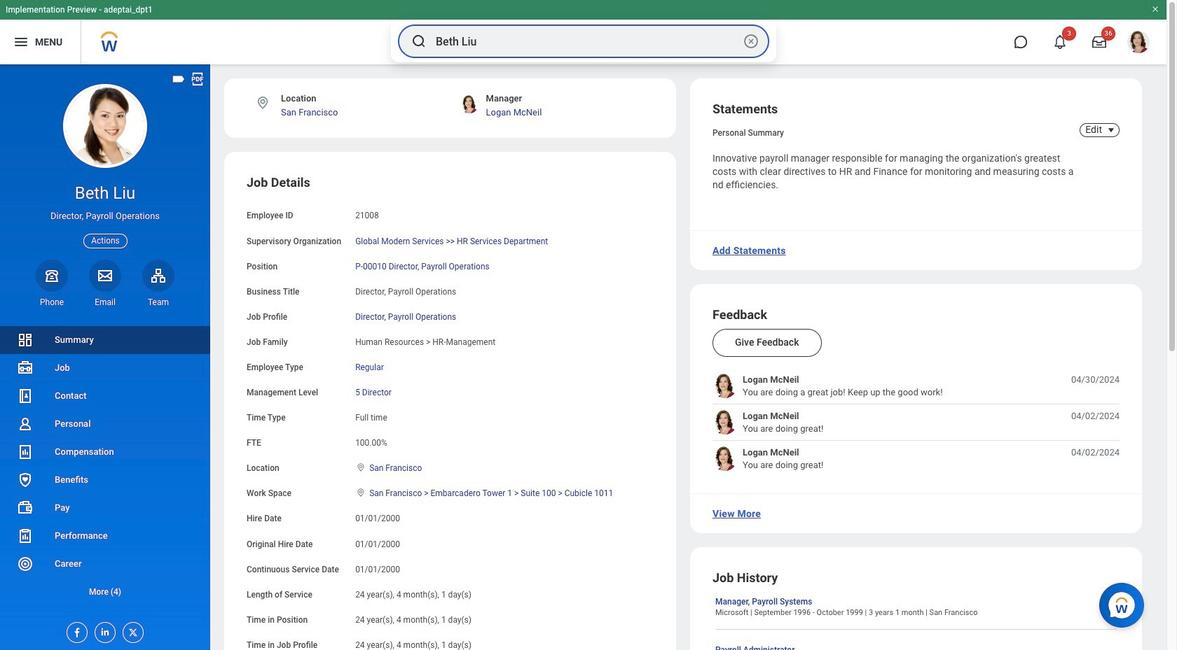 Task type: locate. For each thing, give the bounding box(es) containing it.
group
[[247, 175, 654, 651]]

3 employee's photo (logan mcneil) image from the top
[[713, 447, 737, 472]]

1 employee's photo (logan mcneil) image from the top
[[713, 374, 737, 399]]

email beth liu element
[[89, 297, 121, 308]]

close environment banner image
[[1151, 5, 1160, 13]]

employee's photo (logan mcneil) image
[[713, 374, 737, 399], [713, 411, 737, 435], [713, 447, 737, 472]]

tag image
[[171, 71, 186, 87]]

performance image
[[17, 528, 34, 545]]

profile logan mcneil image
[[1127, 31, 1150, 56]]

caret down image
[[1103, 125, 1120, 136]]

benefits image
[[17, 472, 34, 489]]

banner
[[0, 0, 1167, 64]]

justify image
[[13, 34, 29, 50]]

1 vertical spatial employee's photo (logan mcneil) image
[[713, 411, 737, 435]]

contact image
[[17, 388, 34, 405]]

2 vertical spatial employee's photo (logan mcneil) image
[[713, 447, 737, 472]]

1 vertical spatial location image
[[355, 463, 367, 473]]

0 vertical spatial location image
[[255, 95, 270, 111]]

view team image
[[150, 267, 167, 284]]

x circle image
[[743, 33, 760, 50]]

None search field
[[391, 20, 776, 62]]

0 vertical spatial employee's photo (logan mcneil) image
[[713, 374, 737, 399]]

x image
[[123, 624, 139, 639]]

list
[[0, 327, 210, 607], [713, 374, 1120, 472]]

search image
[[411, 33, 427, 50]]

personal summary element
[[713, 125, 784, 138]]

team beth liu element
[[142, 297, 174, 308]]

location image
[[255, 95, 270, 111], [355, 463, 367, 473]]

1 horizontal spatial list
[[713, 374, 1120, 472]]

compensation image
[[17, 444, 34, 461]]



Task type: vqa. For each thing, say whether or not it's contained in the screenshot.
'Performance' image
yes



Task type: describe. For each thing, give the bounding box(es) containing it.
full time element
[[355, 411, 387, 423]]

view printable version (pdf) image
[[190, 71, 205, 87]]

0 horizontal spatial list
[[0, 327, 210, 607]]

career image
[[17, 556, 34, 573]]

phone beth liu element
[[36, 297, 68, 308]]

0 horizontal spatial location image
[[255, 95, 270, 111]]

1 horizontal spatial location image
[[355, 463, 367, 473]]

notifications large image
[[1053, 35, 1067, 49]]

facebook image
[[67, 624, 83, 639]]

location image
[[355, 489, 367, 498]]

job image
[[17, 360, 34, 377]]

pay image
[[17, 500, 34, 517]]

inbox large image
[[1092, 35, 1106, 49]]

mail image
[[97, 267, 114, 284]]

summary image
[[17, 332, 34, 349]]

navigation pane region
[[0, 64, 210, 651]]

personal image
[[17, 416, 34, 433]]

phone image
[[42, 267, 62, 284]]

linkedin image
[[95, 624, 111, 638]]

2 employee's photo (logan mcneil) image from the top
[[713, 411, 737, 435]]

Search Workday  search field
[[436, 26, 740, 57]]



